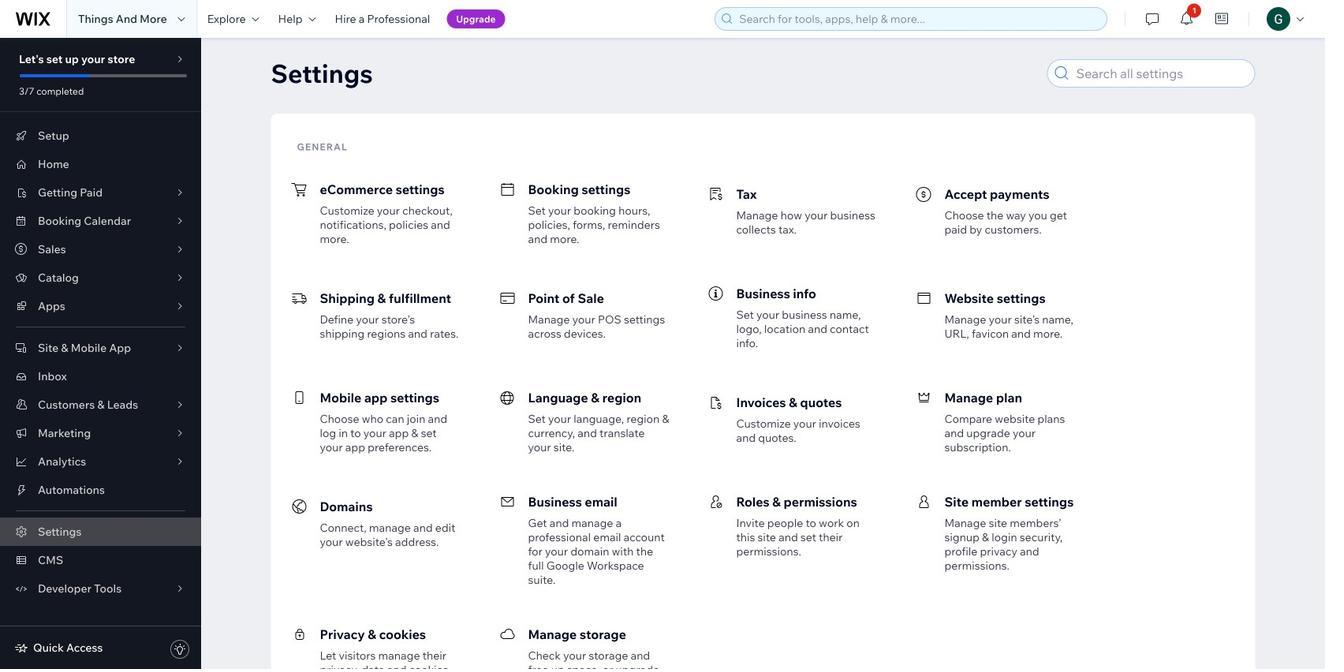 Task type: describe. For each thing, give the bounding box(es) containing it.
sidebar element
[[0, 38, 201, 669]]

general-section element
[[285, 156, 1242, 669]]

Search all settings field
[[1072, 60, 1251, 87]]

Search for tools, apps, help & more... field
[[735, 8, 1103, 30]]



Task type: vqa. For each thing, say whether or not it's contained in the screenshot.
Description
no



